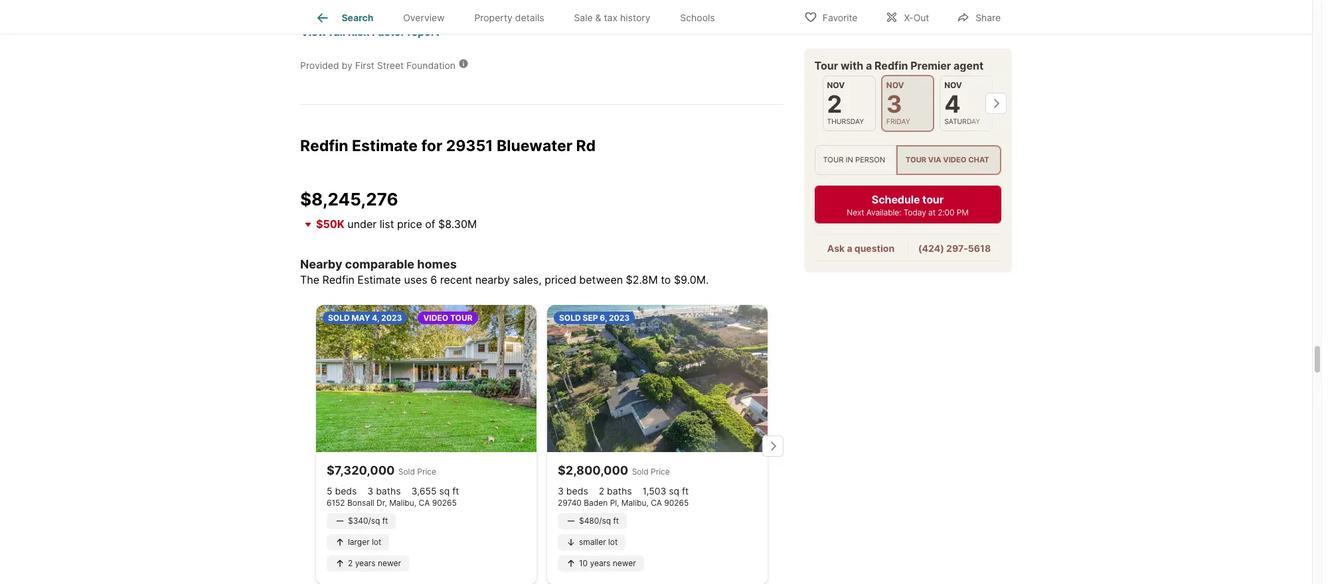 Task type: describe. For each thing, give the bounding box(es) containing it.
out
[[913, 12, 929, 23]]

in
[[846, 155, 854, 164]]

bonsall
[[347, 498, 374, 508]]

(424) 297-5618 link
[[919, 243, 991, 254]]

tour
[[450, 314, 473, 323]]

tour for tour in person
[[823, 155, 844, 164]]

favorite button
[[793, 3, 869, 30]]

newer for $2,800,000
[[613, 559, 636, 569]]

saturday
[[945, 117, 981, 125]]

redfin inside nearby comparable homes the redfin estimate uses 6 recent nearby sales, priced between $2.8m to $9.0m.
[[322, 274, 355, 287]]

agent
[[954, 58, 984, 72]]

tab list containing search
[[300, 0, 740, 34]]

by
[[342, 60, 352, 71]]

ft right 1,503
[[682, 486, 689, 497]]

share button
[[946, 3, 1012, 30]]

share
[[976, 12, 1001, 23]]

photo of 6152 bonsall dr, malibu, ca 90265 image
[[316, 306, 537, 453]]

29351
[[446, 137, 493, 156]]

under list price of $8.30m
[[345, 218, 477, 231]]

$2,800,000
[[558, 464, 628, 478]]

for
[[421, 137, 442, 156]]

tour for tour with a redfin premier agent
[[815, 58, 838, 72]]

pm
[[957, 207, 969, 217]]

$340/sq ft
[[348, 517, 388, 527]]

&
[[595, 12, 601, 23]]

$9.0m.
[[674, 274, 709, 287]]

297-
[[947, 243, 968, 254]]

schools tab
[[665, 2, 730, 34]]

list
[[380, 218, 394, 231]]

view full risk factor report
[[301, 26, 439, 39]]

sold for $2,800,000
[[632, 467, 649, 477]]

$480/sq
[[579, 517, 611, 527]]

foundation
[[406, 60, 455, 71]]

property details
[[474, 12, 544, 23]]

comparable
[[345, 257, 414, 271]]

view full risk factor report button
[[300, 16, 440, 48]]

$2.8m
[[626, 274, 658, 287]]

to
[[661, 274, 671, 287]]

years for $7,320,000
[[355, 559, 376, 569]]

$480/sq ft
[[579, 517, 619, 527]]

0 vertical spatial redfin
[[875, 58, 908, 72]]

details
[[515, 12, 544, 23]]

estimate inside nearby comparable homes the redfin estimate uses 6 recent nearby sales, priced between $2.8m to $9.0m.
[[357, 274, 401, 287]]

first
[[355, 60, 374, 71]]

2023 for $7,320,000
[[381, 314, 402, 323]]

ask a question link
[[828, 243, 895, 254]]

4,
[[372, 314, 379, 323]]

nov for 2
[[827, 80, 845, 90]]

newer for $7,320,000
[[378, 559, 401, 569]]

schools
[[680, 12, 715, 23]]

premier
[[911, 58, 951, 72]]

nearby
[[475, 274, 510, 287]]

2023 for $2,800,000
[[609, 314, 630, 323]]

homes
[[417, 257, 457, 271]]

sold for $2,800,000
[[559, 314, 581, 323]]

price for $7,320,000
[[417, 467, 436, 477]]

tour
[[923, 193, 944, 206]]

bluewater
[[497, 137, 573, 156]]

x-out button
[[874, 3, 940, 30]]

sales,
[[513, 274, 542, 287]]

with
[[841, 58, 864, 72]]

2:00
[[938, 207, 955, 217]]

lot for $7,320,000
[[372, 538, 381, 548]]

sq for $2,800,000
[[669, 486, 679, 497]]

nov 4 saturday
[[945, 80, 981, 125]]

favorite
[[823, 12, 858, 23]]

redfin estimate for 29351 bluewater rd
[[300, 137, 596, 156]]

x-out
[[904, 12, 929, 23]]

smaller
[[579, 538, 606, 548]]

available:
[[867, 207, 902, 217]]

nov 2 thursday
[[827, 80, 864, 125]]

property
[[474, 12, 513, 23]]

$2,800,000 sold price
[[558, 464, 670, 478]]

nov for 4
[[945, 80, 962, 90]]

$340/sq
[[348, 517, 380, 527]]

beds for $2,800,000
[[566, 486, 588, 497]]

provided by first street foundation
[[300, 60, 455, 71]]

baths for $2,800,000
[[607, 486, 632, 497]]

video tour
[[423, 314, 473, 323]]

search link
[[315, 10, 373, 26]]

0 horizontal spatial next image
[[762, 436, 784, 457]]

schedule tour next available: today at 2:00 pm
[[847, 193, 969, 217]]

nearby comparable homes the redfin estimate uses 6 recent nearby sales, priced between $2.8m to $9.0m.
[[300, 257, 709, 287]]

6152 bonsall dr, malibu, ca 90265
[[327, 498, 457, 508]]

$8.30m
[[438, 218, 477, 231]]

years for $2,800,000
[[590, 559, 610, 569]]

may
[[352, 314, 370, 323]]



Task type: locate. For each thing, give the bounding box(es) containing it.
3,655
[[411, 486, 437, 497]]

the
[[300, 274, 319, 287]]

1 lot from the left
[[372, 538, 381, 548]]

2 horizontal spatial 2
[[827, 89, 842, 118]]

1 years from the left
[[355, 559, 376, 569]]

sold sep 6, 2023
[[559, 314, 630, 323]]

1 horizontal spatial baths
[[607, 486, 632, 497]]

0 horizontal spatial lot
[[372, 538, 381, 548]]

sale & tax history
[[574, 12, 650, 23]]

price inside $2,800,000 sold price
[[651, 467, 670, 477]]

0 vertical spatial next image
[[985, 92, 1007, 114]]

thursday
[[827, 117, 864, 125]]

2 horizontal spatial 3
[[887, 89, 902, 118]]

0 horizontal spatial nov
[[827, 80, 845, 90]]

redfin up $8,245,276
[[300, 137, 348, 156]]

sq right 1,503
[[669, 486, 679, 497]]

3,655 sq ft
[[411, 486, 459, 497]]

0 horizontal spatial newer
[[378, 559, 401, 569]]

2 2023 from the left
[[609, 314, 630, 323]]

1 sq from the left
[[439, 486, 450, 497]]

nov
[[827, 80, 845, 90], [887, 80, 904, 90], [945, 80, 962, 90]]

price for $2,800,000
[[651, 467, 670, 477]]

sold up 3,655
[[398, 467, 415, 477]]

ca down 1,503
[[651, 498, 662, 508]]

tour via video chat
[[906, 155, 990, 164]]

None button
[[881, 74, 935, 132], [823, 75, 876, 131], [940, 75, 993, 131], [881, 74, 935, 132], [823, 75, 876, 131], [940, 75, 993, 131]]

redfin
[[875, 58, 908, 72], [300, 137, 348, 156], [322, 274, 355, 287]]

1 malibu, from the left
[[389, 498, 416, 508]]

0 horizontal spatial 2
[[348, 559, 353, 569]]

1 horizontal spatial 90265
[[664, 498, 689, 508]]

factor
[[372, 26, 405, 39]]

3 inside "nov 3 friday"
[[887, 89, 902, 118]]

a right with
[[866, 58, 872, 72]]

0 horizontal spatial sq
[[439, 486, 450, 497]]

(424) 297-5618
[[919, 243, 991, 254]]

baths for $7,320,000
[[376, 486, 401, 497]]

3 for 3 beds
[[558, 486, 564, 497]]

1 horizontal spatial lot
[[608, 538, 618, 548]]

beds up 6152
[[335, 486, 357, 497]]

0 horizontal spatial a
[[847, 243, 853, 254]]

price
[[397, 218, 422, 231]]

2 for 2 baths
[[599, 486, 604, 497]]

ca down 3,655
[[419, 498, 430, 508]]

list box containing tour in person
[[815, 145, 1001, 175]]

2 ca from the left
[[651, 498, 662, 508]]

6152
[[327, 498, 345, 508]]

price up 1,503 sq ft at bottom
[[651, 467, 670, 477]]

$8,245,276
[[300, 189, 398, 210]]

2 price from the left
[[651, 467, 670, 477]]

next
[[847, 207, 865, 217]]

estimate left for
[[352, 137, 418, 156]]

video
[[943, 155, 967, 164]]

chat
[[969, 155, 990, 164]]

0 vertical spatial estimate
[[352, 137, 418, 156]]

ca for $2,800,000
[[651, 498, 662, 508]]

via
[[928, 155, 942, 164]]

3 up 29740
[[558, 486, 564, 497]]

0 horizontal spatial 90265
[[432, 498, 457, 508]]

90265 for $2,800,000
[[664, 498, 689, 508]]

price inside $7,320,000 sold price
[[417, 467, 436, 477]]

ft down pl,
[[613, 517, 619, 527]]

newer
[[378, 559, 401, 569], [613, 559, 636, 569]]

3 up bonsall
[[367, 486, 373, 497]]

estimate
[[352, 137, 418, 156], [357, 274, 401, 287]]

0 horizontal spatial ca
[[419, 498, 430, 508]]

1 newer from the left
[[378, 559, 401, 569]]

2 newer from the left
[[613, 559, 636, 569]]

2 sold from the left
[[632, 467, 649, 477]]

1 horizontal spatial next image
[[985, 92, 1007, 114]]

0 horizontal spatial malibu,
[[389, 498, 416, 508]]

of
[[425, 218, 435, 231]]

4
[[945, 89, 961, 118]]

1 ca from the left
[[419, 498, 430, 508]]

1 sold from the left
[[398, 467, 415, 477]]

0 horizontal spatial sold
[[328, 314, 350, 323]]

list box
[[815, 145, 1001, 175]]

baths up 6152 bonsall dr, malibu, ca 90265
[[376, 486, 401, 497]]

2 horizontal spatial nov
[[945, 80, 962, 90]]

nov 3 friday
[[887, 80, 910, 125]]

6
[[430, 274, 437, 287]]

1,503 sq ft
[[642, 486, 689, 497]]

0 horizontal spatial sold
[[398, 467, 415, 477]]

90265 down 1,503 sq ft at bottom
[[664, 498, 689, 508]]

lot for $2,800,000
[[608, 538, 618, 548]]

beds up 29740
[[566, 486, 588, 497]]

1 horizontal spatial 2023
[[609, 314, 630, 323]]

0 horizontal spatial beds
[[335, 486, 357, 497]]

question
[[855, 243, 895, 254]]

sq
[[439, 486, 450, 497], [669, 486, 679, 497]]

redfin down nearby on the left top of page
[[322, 274, 355, 287]]

ft right 3,655
[[452, 486, 459, 497]]

sold inside $7,320,000 sold price
[[398, 467, 415, 477]]

1 vertical spatial estimate
[[357, 274, 401, 287]]

tour left with
[[815, 58, 838, 72]]

malibu,
[[389, 498, 416, 508], [621, 498, 649, 508]]

1 horizontal spatial newer
[[613, 559, 636, 569]]

tour left via
[[906, 155, 927, 164]]

1 vertical spatial redfin
[[300, 137, 348, 156]]

1 beds from the left
[[335, 486, 357, 497]]

1 2023 from the left
[[381, 314, 402, 323]]

tour left in
[[823, 155, 844, 164]]

malibu, right dr,
[[389, 498, 416, 508]]

sold up 1,503
[[632, 467, 649, 477]]

2 years from the left
[[590, 559, 610, 569]]

malibu, for $2,800,000
[[621, 498, 649, 508]]

sold inside $2,800,000 sold price
[[632, 467, 649, 477]]

photo of 29740 baden pl, malibu, ca 90265 image
[[547, 306, 768, 453]]

history
[[620, 12, 650, 23]]

1 horizontal spatial a
[[866, 58, 872, 72]]

priced
[[545, 274, 576, 287]]

baths up 29740 baden pl, malibu, ca 90265
[[607, 486, 632, 497]]

risk
[[348, 26, 369, 39]]

1 horizontal spatial beds
[[566, 486, 588, 497]]

larger
[[348, 538, 370, 548]]

lot right larger
[[372, 538, 381, 548]]

10
[[579, 559, 588, 569]]

tour in person
[[823, 155, 886, 164]]

3 down tour with a redfin premier agent
[[887, 89, 902, 118]]

2023 right 6,
[[609, 314, 630, 323]]

friday
[[887, 117, 910, 125]]

1 horizontal spatial 3
[[558, 486, 564, 497]]

1 sold from the left
[[328, 314, 350, 323]]

next image
[[985, 92, 1007, 114], [762, 436, 784, 457]]

2 vertical spatial 2
[[348, 559, 353, 569]]

2 vertical spatial redfin
[[322, 274, 355, 287]]

2 lot from the left
[[608, 538, 618, 548]]

sold may 4, 2023
[[328, 314, 402, 323]]

rd
[[576, 137, 596, 156]]

larger lot
[[348, 538, 381, 548]]

2 malibu, from the left
[[621, 498, 649, 508]]

pl,
[[610, 498, 619, 508]]

tab list
[[300, 0, 740, 34]]

0 horizontal spatial price
[[417, 467, 436, 477]]

29740
[[558, 498, 582, 508]]

video
[[423, 314, 448, 323]]

tour for tour via video chat
[[906, 155, 927, 164]]

nov inside nov 4 saturday
[[945, 80, 962, 90]]

2 inside the "nov 2 thursday"
[[827, 89, 842, 118]]

years right 10
[[590, 559, 610, 569]]

3 nov from the left
[[945, 80, 962, 90]]

estimate down comparable
[[357, 274, 401, 287]]

sold for $7,320,000
[[398, 467, 415, 477]]

0 horizontal spatial 2023
[[381, 314, 402, 323]]

0 vertical spatial a
[[866, 58, 872, 72]]

2 beds from the left
[[566, 486, 588, 497]]

sold
[[328, 314, 350, 323], [559, 314, 581, 323]]

1 horizontal spatial sold
[[559, 314, 581, 323]]

1 horizontal spatial price
[[651, 467, 670, 477]]

at
[[929, 207, 936, 217]]

1 nov from the left
[[827, 80, 845, 90]]

1 90265 from the left
[[432, 498, 457, 508]]

1 baths from the left
[[376, 486, 401, 497]]

lot right smaller
[[608, 538, 618, 548]]

price up 3,655
[[417, 467, 436, 477]]

sold left sep
[[559, 314, 581, 323]]

overview tab
[[388, 2, 459, 34]]

90265 for $7,320,000
[[432, 498, 457, 508]]

(424)
[[919, 243, 944, 254]]

5618
[[968, 243, 991, 254]]

x-
[[904, 12, 913, 23]]

6,
[[600, 314, 607, 323]]

2 sold from the left
[[559, 314, 581, 323]]

2 for 2 years newer
[[348, 559, 353, 569]]

sep
[[583, 314, 598, 323]]

2 nov from the left
[[887, 80, 904, 90]]

property details tab
[[459, 2, 559, 34]]

1 horizontal spatial 2
[[599, 486, 604, 497]]

1 horizontal spatial sq
[[669, 486, 679, 497]]

1 horizontal spatial malibu,
[[621, 498, 649, 508]]

view
[[301, 26, 327, 39]]

1 horizontal spatial sold
[[632, 467, 649, 477]]

nov down tour with a redfin premier agent
[[887, 80, 904, 90]]

$7,320,000 sold price
[[327, 464, 436, 478]]

under
[[348, 218, 377, 231]]

1 vertical spatial a
[[847, 243, 853, 254]]

2 baths from the left
[[607, 486, 632, 497]]

newer down smaller lot
[[613, 559, 636, 569]]

1 horizontal spatial ca
[[651, 498, 662, 508]]

redfin up "nov 3 friday"
[[875, 58, 908, 72]]

malibu, right pl,
[[621, 498, 649, 508]]

sale
[[574, 12, 593, 23]]

ca for $7,320,000
[[419, 498, 430, 508]]

ft
[[452, 486, 459, 497], [682, 486, 689, 497], [382, 517, 388, 527], [613, 517, 619, 527]]

sq for $7,320,000
[[439, 486, 450, 497]]

baths
[[376, 486, 401, 497], [607, 486, 632, 497]]

3 for 3 baths
[[367, 486, 373, 497]]

2 years newer
[[348, 559, 401, 569]]

nov inside "nov 3 friday"
[[887, 80, 904, 90]]

1 vertical spatial next image
[[762, 436, 784, 457]]

sold left may
[[328, 314, 350, 323]]

beds for $7,320,000
[[335, 486, 357, 497]]

nov down 'agent' at the top
[[945, 80, 962, 90]]

sale & tax history tab
[[559, 2, 665, 34]]

90265 down 3,655 sq ft
[[432, 498, 457, 508]]

2 sq from the left
[[669, 486, 679, 497]]

3 beds
[[558, 486, 588, 497]]

10 years newer
[[579, 559, 636, 569]]

baden
[[584, 498, 608, 508]]

2 down with
[[827, 89, 842, 118]]

ft down dr,
[[382, 517, 388, 527]]

beds
[[335, 486, 357, 497], [566, 486, 588, 497]]

sq right 3,655
[[439, 486, 450, 497]]

a right "ask"
[[847, 243, 853, 254]]

2023
[[381, 314, 402, 323], [609, 314, 630, 323]]

schedule
[[872, 193, 920, 206]]

report
[[407, 26, 439, 39]]

0 horizontal spatial 3
[[367, 486, 373, 497]]

90265
[[432, 498, 457, 508], [664, 498, 689, 508]]

29740 baden pl, malibu, ca 90265
[[558, 498, 689, 508]]

newer down "larger lot"
[[378, 559, 401, 569]]

1 horizontal spatial nov
[[887, 80, 904, 90]]

0 horizontal spatial baths
[[376, 486, 401, 497]]

$7,320,000
[[327, 464, 395, 478]]

nov for 3
[[887, 80, 904, 90]]

nov inside the "nov 2 thursday"
[[827, 80, 845, 90]]

malibu, for $7,320,000
[[389, 498, 416, 508]]

2 baths
[[599, 486, 632, 497]]

2 up baden
[[599, 486, 604, 497]]

person
[[856, 155, 886, 164]]

years down "larger lot"
[[355, 559, 376, 569]]

1 vertical spatial 2
[[599, 486, 604, 497]]

2 down larger
[[348, 559, 353, 569]]

between
[[579, 274, 623, 287]]

tax
[[604, 12, 618, 23]]

0 horizontal spatial years
[[355, 559, 376, 569]]

lot
[[372, 538, 381, 548], [608, 538, 618, 548]]

2 90265 from the left
[[664, 498, 689, 508]]

0 vertical spatial 2
[[827, 89, 842, 118]]

1 price from the left
[[417, 467, 436, 477]]

nov down with
[[827, 80, 845, 90]]

a
[[866, 58, 872, 72], [847, 243, 853, 254]]

sold for $7,320,000
[[328, 314, 350, 323]]

1 horizontal spatial years
[[590, 559, 610, 569]]

$50k
[[316, 218, 345, 231]]

full
[[329, 26, 345, 39]]

2023 right 4,
[[381, 314, 402, 323]]



Task type: vqa. For each thing, say whether or not it's contained in the screenshot.
Price for $7,320,000
yes



